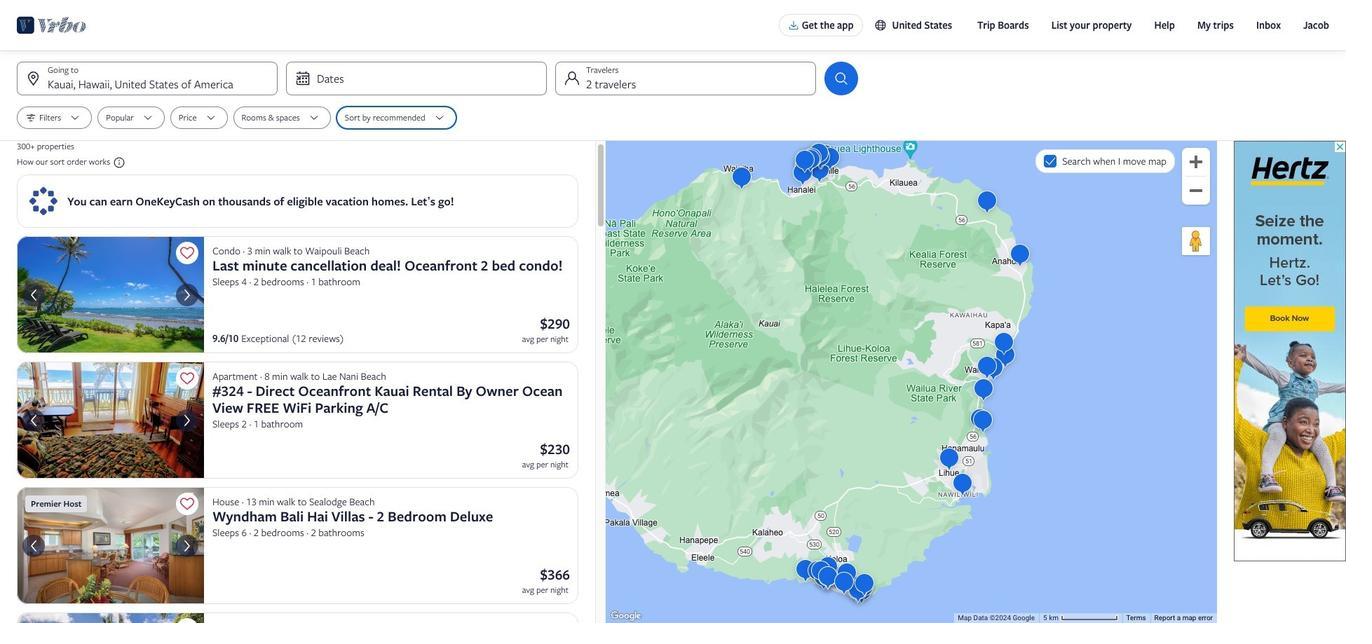 Task type: vqa. For each thing, say whether or not it's contained in the screenshot.
Search
no



Task type: locate. For each thing, give the bounding box(es) containing it.
6926_64228035_suite_living_area_5472x3648_s image
[[17, 487, 204, 604]]

one key blue tier image
[[28, 186, 59, 217]]

google image
[[609, 609, 643, 623]]

cal king bed,  ceiling fan, ac, 65" tv, table/chairs, direct oceanfront! image
[[17, 362, 204, 479]]

show previous image for last minute cancellation deal! oceanfront 2 bed condo! image
[[25, 286, 42, 303]]

download the app button image
[[788, 20, 799, 31]]

show next image for wyndham bali hai villas - 2 bedroom deluxe image
[[179, 537, 196, 554]]

show previous image for wyndham bali hai villas - 2 bedroom deluxe image
[[25, 537, 42, 554]]



Task type: describe. For each thing, give the bounding box(es) containing it.
show next image for last minute cancellation deal! oceanfront 2 bed condo! image
[[179, 286, 196, 303]]

view of the house from the river. yard is 1/3 acre. image
[[17, 613, 204, 623]]

search image
[[833, 70, 850, 87]]

small image
[[110, 156, 126, 169]]

vrbo logo image
[[17, 14, 86, 36]]

small image
[[874, 19, 887, 32]]

map region
[[606, 141, 1217, 623]]

property grounds image
[[17, 236, 204, 353]]

show next image for #324 - direct oceanfront kauai rental by owner ocean view free wifi parking a/c image
[[179, 412, 196, 429]]

show previous image for #324 - direct oceanfront kauai rental by owner ocean view free wifi parking a/c image
[[25, 412, 42, 429]]



